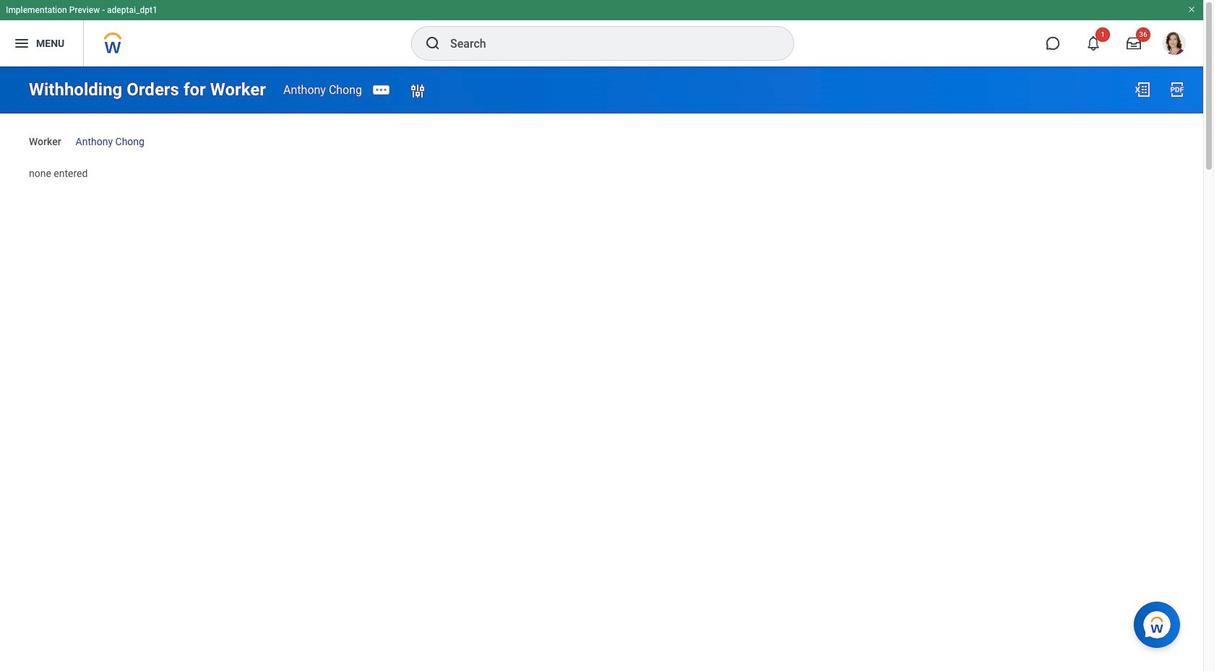 Task type: vqa. For each thing, say whether or not it's contained in the screenshot.
location icon
no



Task type: describe. For each thing, give the bounding box(es) containing it.
change selection image
[[409, 83, 427, 100]]

Search Workday  search field
[[451, 27, 764, 59]]

close environment banner image
[[1188, 5, 1197, 14]]



Task type: locate. For each thing, give the bounding box(es) containing it.
justify image
[[13, 35, 30, 52]]

search image
[[425, 35, 442, 52]]

inbox large image
[[1127, 36, 1142, 51]]

main content
[[0, 67, 1204, 193]]

notifications large image
[[1087, 36, 1101, 51]]

export to excel image
[[1135, 81, 1152, 98]]

banner
[[0, 0, 1204, 67]]

view printable version (pdf) image
[[1169, 81, 1187, 98]]

profile logan mcneil image
[[1164, 32, 1187, 58]]



